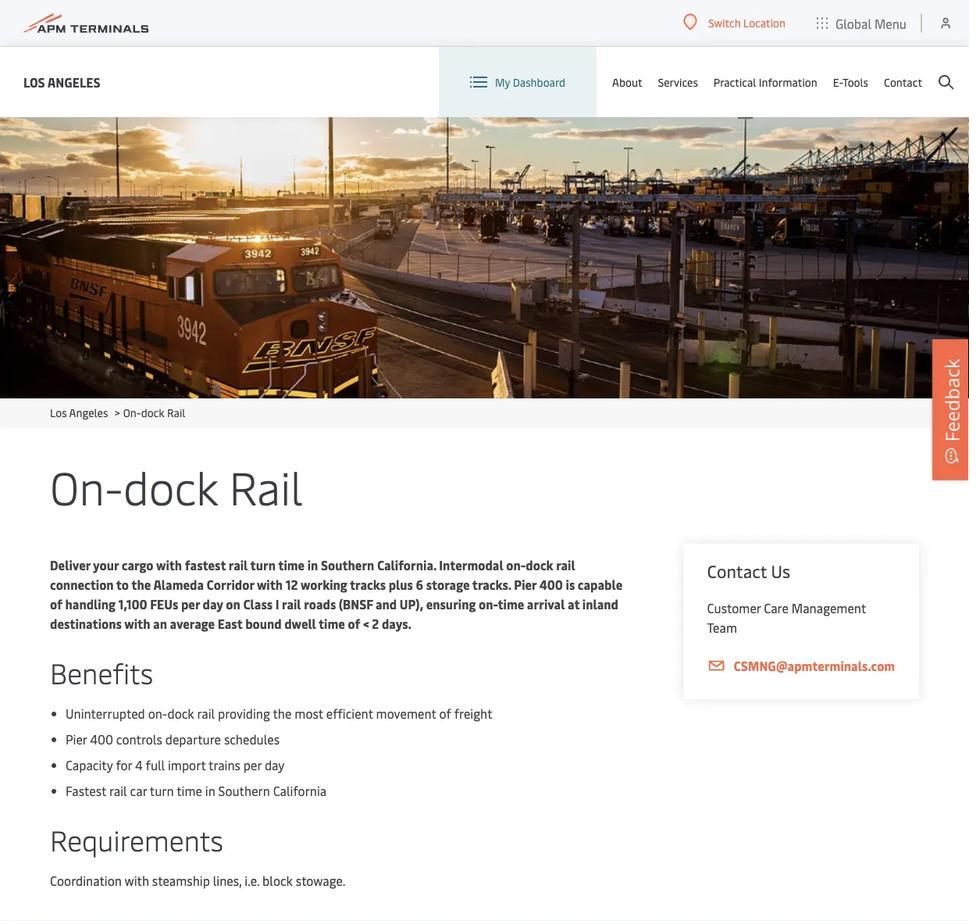 Task type: locate. For each thing, give the bounding box(es) containing it.
rail
[[229, 557, 248, 574], [557, 557, 576, 574], [282, 596, 301, 613], [197, 705, 215, 722], [109, 783, 127, 800]]

0 horizontal spatial southern
[[219, 783, 270, 800]]

0 horizontal spatial turn
[[150, 783, 174, 800]]

the
[[132, 576, 151, 593], [273, 705, 292, 722]]

customer care management team
[[708, 600, 867, 636]]

the left most
[[273, 705, 292, 722]]

turn inside the deliver your cargo with fastest rail turn time in southern california. intermodal on-dock rail connection to the alameda corridor with 12 working tracks plus 6 storage tracks. pier 400 is capable of handling 1,100 feus per day on class i rail roads (bnsf and up), ensuring on-time arrival at inland destinations with an average east bound dwell time of < 2 days.
[[251, 557, 276, 574]]

rail up corridor
[[229, 557, 248, 574]]

2 horizontal spatial of
[[440, 705, 452, 722]]

time down tracks.
[[498, 596, 525, 613]]

1 vertical spatial in
[[205, 783, 215, 800]]

0 vertical spatial the
[[132, 576, 151, 593]]

per down schedules
[[244, 757, 262, 774]]

of down connection
[[50, 596, 62, 613]]

turn
[[251, 557, 276, 574], [150, 783, 174, 800]]

los for los angeles > on-dock rail
[[50, 405, 67, 420]]

customer
[[708, 600, 762, 617]]

on- up pier 400 controls departure schedules
[[148, 705, 168, 722]]

benefits
[[50, 654, 153, 692]]

on- down tracks.
[[479, 596, 498, 613]]

day down schedules
[[265, 757, 285, 774]]

0 vertical spatial contact
[[885, 75, 923, 89]]

southern down "trains"
[[219, 783, 270, 800]]

1,100
[[118, 596, 147, 613]]

tools
[[843, 75, 869, 89]]

southern inside the deliver your cargo with fastest rail turn time in southern california. intermodal on-dock rail connection to the alameda corridor with 12 working tracks plus 6 storage tracks. pier 400 is capable of handling 1,100 feus per day on class i rail roads (bnsf and up), ensuring on-time arrival at inland destinations with an average east bound dwell time of < 2 days.
[[321, 557, 375, 574]]

contact up customer
[[708, 560, 768, 583]]

0 horizontal spatial rail
[[167, 405, 185, 420]]

time
[[278, 557, 305, 574], [498, 596, 525, 613], [319, 615, 345, 632], [177, 783, 202, 800]]

0 horizontal spatial 400
[[90, 731, 113, 748]]

movement
[[376, 705, 437, 722]]

0 horizontal spatial the
[[132, 576, 151, 593]]

0 vertical spatial pier
[[515, 576, 537, 593]]

with down requirements
[[125, 873, 149, 889]]

in up the working
[[308, 557, 318, 574]]

the inside the deliver your cargo with fastest rail turn time in southern california. intermodal on-dock rail connection to the alameda corridor with 12 working tracks plus 6 storage tracks. pier 400 is capable of handling 1,100 feus per day on class i rail roads (bnsf and up), ensuring on-time arrival at inland destinations with an average east bound dwell time of < 2 days.
[[132, 576, 151, 593]]

0 vertical spatial of
[[50, 596, 62, 613]]

los for los angeles
[[23, 73, 45, 90]]

on-dock rail
[[50, 455, 303, 517]]

1 vertical spatial the
[[273, 705, 292, 722]]

0 horizontal spatial los
[[23, 73, 45, 90]]

rail left car in the bottom left of the page
[[109, 783, 127, 800]]

import
[[168, 757, 206, 774]]

average
[[170, 615, 215, 632]]

handling
[[65, 596, 116, 613]]

trains
[[209, 757, 241, 774]]

turn up corridor
[[251, 557, 276, 574]]

for
[[116, 757, 132, 774]]

angeles for los angeles
[[47, 73, 100, 90]]

deliver
[[50, 557, 91, 574]]

1 horizontal spatial pier
[[515, 576, 537, 593]]

requirements
[[50, 821, 223, 859]]

1 horizontal spatial southern
[[321, 557, 375, 574]]

0 vertical spatial turn
[[251, 557, 276, 574]]

1 horizontal spatial contact
[[885, 75, 923, 89]]

on-
[[123, 405, 141, 420], [50, 455, 123, 517]]

and
[[376, 596, 397, 613]]

of
[[50, 596, 62, 613], [348, 615, 361, 632], [440, 705, 452, 722]]

1 vertical spatial los angeles link
[[50, 405, 108, 420]]

the right "to"
[[132, 576, 151, 593]]

on- up tracks.
[[507, 557, 526, 574]]

schedules
[[224, 731, 280, 748]]

feedback button
[[933, 339, 970, 480]]

coordination
[[50, 873, 122, 889]]

1 vertical spatial per
[[244, 757, 262, 774]]

0 vertical spatial in
[[308, 557, 318, 574]]

my dashboard button
[[470, 47, 566, 117]]

<
[[363, 615, 369, 632]]

0 horizontal spatial per
[[181, 596, 200, 613]]

global menu
[[836, 15, 907, 31]]

an
[[153, 615, 167, 632]]

2 horizontal spatial on-
[[507, 557, 526, 574]]

400
[[540, 576, 563, 593], [90, 731, 113, 748]]

per up average
[[181, 596, 200, 613]]

tracks.
[[473, 576, 512, 593]]

0 horizontal spatial contact
[[708, 560, 768, 583]]

1 horizontal spatial turn
[[251, 557, 276, 574]]

management
[[792, 600, 867, 617]]

day left 'on'
[[203, 596, 223, 613]]

of left <
[[348, 615, 361, 632]]

0 vertical spatial on-
[[507, 557, 526, 574]]

0 vertical spatial angeles
[[47, 73, 100, 90]]

1 horizontal spatial 400
[[540, 576, 563, 593]]

in
[[308, 557, 318, 574], [205, 783, 215, 800]]

southern
[[321, 557, 375, 574], [219, 783, 270, 800]]

1 vertical spatial rail
[[229, 455, 303, 517]]

1 vertical spatial contact
[[708, 560, 768, 583]]

turn right car in the bottom left of the page
[[150, 783, 174, 800]]

0 vertical spatial los angeles link
[[23, 72, 100, 92]]

4
[[135, 757, 143, 774]]

order services image
[[0, 117, 970, 399]]

1 vertical spatial turn
[[150, 783, 174, 800]]

up),
[[400, 596, 424, 613]]

1 horizontal spatial in
[[308, 557, 318, 574]]

400 down uninterrupted
[[90, 731, 113, 748]]

angeles
[[47, 73, 100, 90], [69, 405, 108, 420]]

e-
[[834, 75, 843, 89]]

pier
[[515, 576, 537, 593], [66, 731, 87, 748]]

in down "trains"
[[205, 783, 215, 800]]

of left "freight"
[[440, 705, 452, 722]]

1 vertical spatial day
[[265, 757, 285, 774]]

care
[[765, 600, 789, 617]]

>
[[115, 405, 120, 420]]

contact right tools
[[885, 75, 923, 89]]

controls
[[116, 731, 162, 748]]

time down import
[[177, 783, 202, 800]]

los angeles > on-dock rail
[[50, 405, 185, 420]]

0 vertical spatial 400
[[540, 576, 563, 593]]

los
[[23, 73, 45, 90], [50, 405, 67, 420]]

lines,
[[213, 873, 242, 889]]

services
[[658, 75, 699, 89]]

1 horizontal spatial los
[[50, 405, 67, 420]]

pier up "capacity"
[[66, 731, 87, 748]]

bound
[[246, 615, 282, 632]]

1 vertical spatial 400
[[90, 731, 113, 748]]

block
[[263, 873, 293, 889]]

full
[[146, 757, 165, 774]]

in inside the deliver your cargo with fastest rail turn time in southern california. intermodal on-dock rail connection to the alameda corridor with 12 working tracks plus 6 storage tracks. pier 400 is capable of handling 1,100 feus per day on class i rail roads (bnsf and up), ensuring on-time arrival at inland destinations with an average east bound dwell time of < 2 days.
[[308, 557, 318, 574]]

dock
[[141, 405, 165, 420], [123, 455, 218, 517], [526, 557, 554, 574], [168, 705, 194, 722]]

1 vertical spatial pier
[[66, 731, 87, 748]]

6
[[416, 576, 424, 593]]

rail up departure
[[197, 705, 215, 722]]

400 left is
[[540, 576, 563, 593]]

practical information button
[[714, 47, 818, 117]]

information
[[759, 75, 818, 89]]

0 horizontal spatial on-
[[148, 705, 168, 722]]

menu
[[875, 15, 907, 31]]

1 horizontal spatial of
[[348, 615, 361, 632]]

fastest
[[185, 557, 226, 574]]

contact for contact us
[[708, 560, 768, 583]]

e-tools
[[834, 75, 869, 89]]

los angeles
[[23, 73, 100, 90]]

contact
[[885, 75, 923, 89], [708, 560, 768, 583]]

1 vertical spatial los
[[50, 405, 67, 420]]

0 vertical spatial day
[[203, 596, 223, 613]]

1 vertical spatial angeles
[[69, 405, 108, 420]]

rail right the i
[[282, 596, 301, 613]]

feus
[[150, 596, 178, 613]]

1 vertical spatial on-
[[479, 596, 498, 613]]

0 horizontal spatial day
[[203, 596, 223, 613]]

your
[[93, 557, 119, 574]]

location
[[744, 15, 786, 30]]

rail
[[167, 405, 185, 420], [229, 455, 303, 517]]

global menu button
[[802, 0, 923, 47]]

freight
[[455, 705, 493, 722]]

1 horizontal spatial per
[[244, 757, 262, 774]]

1 horizontal spatial day
[[265, 757, 285, 774]]

0 vertical spatial per
[[181, 596, 200, 613]]

east
[[218, 615, 243, 632]]

pier up arrival
[[515, 576, 537, 593]]

i.e.
[[245, 873, 260, 889]]

0 vertical spatial southern
[[321, 557, 375, 574]]

on
[[226, 596, 241, 613]]

0 vertical spatial los
[[23, 73, 45, 90]]

southern up tracks
[[321, 557, 375, 574]]

0 horizontal spatial of
[[50, 596, 62, 613]]



Task type: describe. For each thing, give the bounding box(es) containing it.
with up alameda
[[156, 557, 182, 574]]

dwell
[[285, 615, 316, 632]]

cargo
[[122, 557, 154, 574]]

0 vertical spatial on-
[[123, 405, 141, 420]]

1 vertical spatial southern
[[219, 783, 270, 800]]

pier inside the deliver your cargo with fastest rail turn time in southern california. intermodal on-dock rail connection to the alameda corridor with 12 working tracks plus 6 storage tracks. pier 400 is capable of handling 1,100 feus per day on class i rail roads (bnsf and up), ensuring on-time arrival at inland destinations with an average east bound dwell time of < 2 days.
[[515, 576, 537, 593]]

car
[[130, 783, 147, 800]]

1 horizontal spatial rail
[[229, 455, 303, 517]]

fastest rail car turn time in southern california
[[66, 783, 327, 800]]

contact us
[[708, 560, 791, 583]]

california
[[273, 783, 327, 800]]

services button
[[658, 47, 699, 117]]

day inside the deliver your cargo with fastest rail turn time in southern california. intermodal on-dock rail connection to the alameda corridor with 12 working tracks plus 6 storage tracks. pier 400 is capable of handling 1,100 feus per day on class i rail roads (bnsf and up), ensuring on-time arrival at inland destinations with an average east bound dwell time of < 2 days.
[[203, 596, 223, 613]]

per inside the deliver your cargo with fastest rail turn time in southern california. intermodal on-dock rail connection to the alameda corridor with 12 working tracks plus 6 storage tracks. pier 400 is capable of handling 1,100 feus per day on class i rail roads (bnsf and up), ensuring on-time arrival at inland destinations with an average east bound dwell time of < 2 days.
[[181, 596, 200, 613]]

class
[[243, 596, 273, 613]]

2
[[372, 615, 379, 632]]

1 vertical spatial of
[[348, 615, 361, 632]]

switch
[[709, 15, 741, 30]]

csmng@apmterminals.com
[[734, 658, 896, 674]]

e-tools button
[[834, 47, 869, 117]]

tracks
[[350, 576, 386, 593]]

1 vertical spatial on-
[[50, 455, 123, 517]]

time down roads
[[319, 615, 345, 632]]

0 horizontal spatial pier
[[66, 731, 87, 748]]

switch location button
[[684, 14, 786, 31]]

csmng@apmterminals.com link
[[708, 656, 896, 676]]

inland
[[583, 596, 619, 613]]

i
[[276, 596, 279, 613]]

team
[[708, 619, 738, 636]]

1 horizontal spatial on-
[[479, 596, 498, 613]]

most
[[295, 705, 323, 722]]

providing
[[218, 705, 270, 722]]

storage
[[426, 576, 470, 593]]

at
[[568, 596, 580, 613]]

stowage.
[[296, 873, 346, 889]]

rail up is
[[557, 557, 576, 574]]

destinations
[[50, 615, 122, 632]]

switch location
[[709, 15, 786, 30]]

days.
[[382, 615, 412, 632]]

arrival
[[527, 596, 565, 613]]

uninterrupted on-dock rail providing the most efficient movement of freight
[[66, 705, 493, 722]]

coordination with steamship lines, i.e. block stowage.
[[50, 873, 346, 889]]

(bnsf
[[339, 596, 373, 613]]

steamship
[[152, 873, 210, 889]]

0 vertical spatial rail
[[167, 405, 185, 420]]

connection
[[50, 576, 114, 593]]

alameda
[[153, 576, 204, 593]]

my dashboard
[[495, 75, 566, 89]]

capacity for 4 full import trains per day
[[66, 757, 285, 774]]

capable
[[578, 576, 623, 593]]

12
[[286, 576, 298, 593]]

400 inside the deliver your cargo with fastest rail turn time in southern california. intermodal on-dock rail connection to the alameda corridor with 12 working tracks plus 6 storage tracks. pier 400 is capable of handling 1,100 feus per day on class i rail roads (bnsf and up), ensuring on-time arrival at inland destinations with an average east bound dwell time of < 2 days.
[[540, 576, 563, 593]]

roads
[[304, 596, 336, 613]]

with up the i
[[257, 576, 283, 593]]

feedback
[[940, 359, 965, 442]]

my
[[495, 75, 511, 89]]

working
[[301, 576, 348, 593]]

about
[[613, 75, 643, 89]]

us
[[772, 560, 791, 583]]

dock inside the deliver your cargo with fastest rail turn time in southern california. intermodal on-dock rail connection to the alameda corridor with 12 working tracks plus 6 storage tracks. pier 400 is capable of handling 1,100 feus per day on class i rail roads (bnsf and up), ensuring on-time arrival at inland destinations with an average east bound dwell time of < 2 days.
[[526, 557, 554, 574]]

2 vertical spatial on-
[[148, 705, 168, 722]]

2 vertical spatial of
[[440, 705, 452, 722]]

angeles for los angeles > on-dock rail
[[69, 405, 108, 420]]

ensuring
[[426, 596, 476, 613]]

corridor
[[207, 576, 254, 593]]

capacity
[[66, 757, 113, 774]]

to
[[116, 576, 129, 593]]

practical information
[[714, 75, 818, 89]]

contact button
[[885, 47, 923, 117]]

0 horizontal spatial in
[[205, 783, 215, 800]]

global
[[836, 15, 872, 31]]

deliver your cargo with fastest rail turn time in southern california. intermodal on-dock rail connection to the alameda corridor with 12 working tracks plus 6 storage tracks. pier 400 is capable of handling 1,100 feus per day on class i rail roads (bnsf and up), ensuring on-time arrival at inland destinations with an average east bound dwell time of < 2 days.
[[50, 557, 623, 632]]

contact for contact
[[885, 75, 923, 89]]

fastest
[[66, 783, 106, 800]]

plus
[[389, 576, 413, 593]]

1 horizontal spatial the
[[273, 705, 292, 722]]

departure
[[165, 731, 221, 748]]

with down 1,100
[[124, 615, 150, 632]]

dashboard
[[513, 75, 566, 89]]

time up 12
[[278, 557, 305, 574]]

uninterrupted
[[66, 705, 145, 722]]

about button
[[613, 47, 643, 117]]

efficient
[[326, 705, 373, 722]]



Task type: vqa. For each thing, say whether or not it's contained in the screenshot.
Los related to Los Angeles > On-dock Rail
yes



